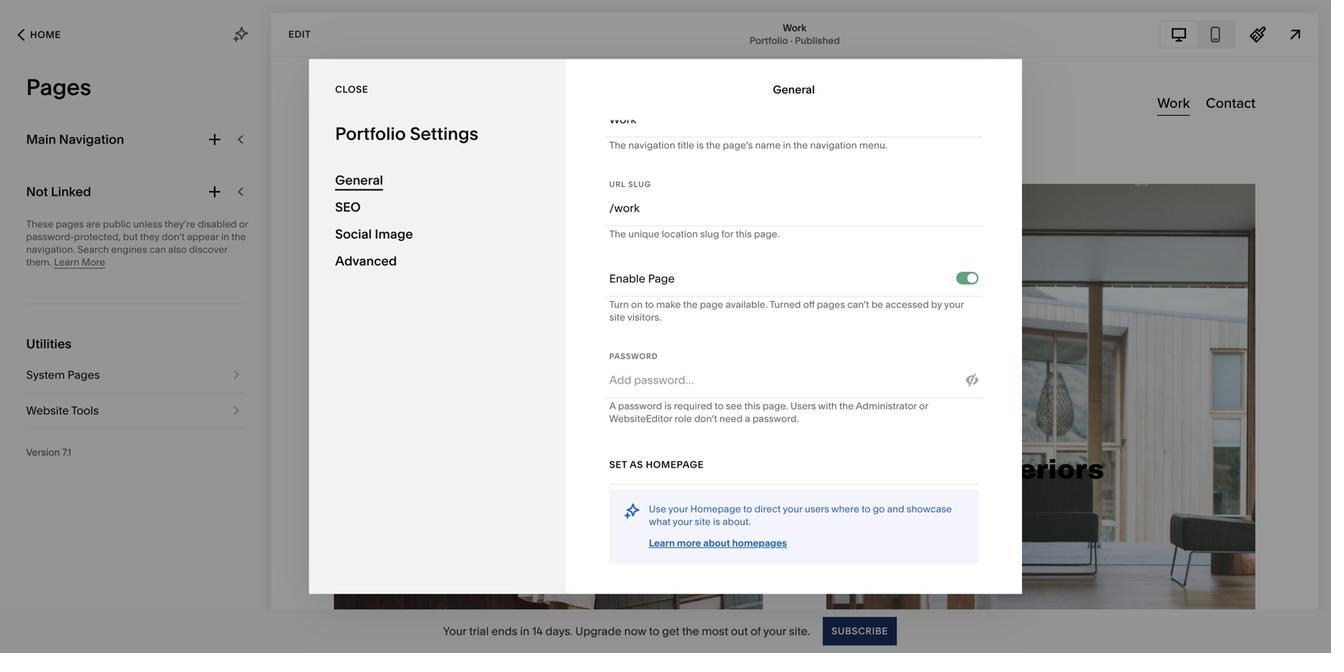 Task type: locate. For each thing, give the bounding box(es) containing it.
what
[[649, 516, 671, 527]]

1 vertical spatial name
[[755, 139, 781, 151]]

1 vertical spatial learn
[[649, 537, 675, 549]]

learn down navigation.
[[54, 256, 79, 268]]

name right page's in the top right of the page
[[755, 139, 781, 151]]

0 horizontal spatial portfolio
[[335, 123, 406, 144]]

1 vertical spatial this
[[736, 228, 752, 240]]

site down the turn
[[610, 311, 626, 323]]

work portfolio · published
[[750, 22, 840, 46]]

page.
[[754, 228, 780, 240], [763, 400, 788, 412]]

to
[[645, 299, 654, 310], [715, 400, 724, 412], [744, 503, 753, 515], [862, 503, 871, 515], [649, 625, 660, 638]]

the right with
[[840, 400, 854, 412]]

Navigation Title text field
[[610, 102, 979, 137]]

portfolio down close button
[[335, 123, 406, 144]]

0 vertical spatial is
[[697, 139, 704, 151]]

pages
[[26, 74, 91, 101], [68, 368, 100, 382]]

your right use
[[669, 503, 688, 515]]

appears
[[737, 51, 774, 62]]

1 vertical spatial general
[[335, 172, 383, 188]]

this inside a password is required to see this page. users with the administrator or websiteeditor role don't need a password.
[[745, 400, 761, 412]]

2 the from the top
[[610, 139, 626, 151]]

general up seo
[[335, 172, 383, 188]]

0 horizontal spatial site
[[610, 311, 626, 323]]

1 vertical spatial for
[[722, 228, 734, 240]]

upgrade
[[576, 625, 622, 638]]

1 horizontal spatial or
[[919, 400, 929, 412]]

1 vertical spatial pages
[[817, 299, 845, 310]]

1 vertical spatial pages
[[68, 368, 100, 382]]

don't
[[162, 231, 185, 243], [694, 413, 717, 424]]

role
[[675, 413, 692, 424]]

is left required at the right bottom
[[665, 400, 672, 412]]

this up a
[[745, 400, 761, 412]]

to inside a password is required to see this page. users with the administrator or websiteeditor role don't need a password.
[[715, 400, 724, 412]]

1 horizontal spatial navigation
[[810, 139, 857, 151]]

as
[[717, 51, 727, 62], [630, 459, 643, 470]]

or right the disabled
[[239, 218, 248, 230]]

pages inside turn on to make the page available. turned off pages can't be accessed by your site visitors.
[[817, 299, 845, 310]]

2 navigation from the left
[[810, 139, 857, 151]]

name left page,
[[629, 51, 654, 62]]

showcase
[[907, 503, 952, 515]]

page
[[648, 272, 675, 285]]

the unique location slug for this page.
[[610, 228, 780, 240]]

Password password field
[[610, 363, 957, 397]]

they're
[[165, 218, 196, 230]]

users
[[791, 400, 816, 412]]

your right of
[[764, 625, 787, 638]]

url
[[610, 180, 626, 189]]

0 vertical spatial page.
[[754, 228, 780, 240]]

0 horizontal spatial as
[[630, 459, 643, 470]]

not
[[26, 184, 48, 199]]

for left page,
[[657, 51, 669, 62]]

pages down home
[[26, 74, 91, 101]]

linked
[[51, 184, 91, 199]]

advanced
[[335, 253, 397, 269]]

homepage for as
[[646, 459, 704, 470]]

0 vertical spatial site
[[610, 311, 626, 323]]

engines
[[111, 244, 147, 255]]

0 vertical spatial name
[[629, 51, 654, 62]]

portfolio up appears
[[750, 35, 788, 46]]

0 horizontal spatial navigation
[[629, 139, 676, 151]]

page. down url slug text box
[[754, 228, 780, 240]]

of
[[751, 625, 761, 638]]

navigation.
[[26, 244, 75, 255]]

1 horizontal spatial portfolio
[[750, 35, 788, 46]]

home button
[[0, 17, 78, 52]]

learn down what
[[649, 537, 675, 549]]

direct
[[755, 503, 781, 515]]

tab list
[[1161, 22, 1234, 47]]

in down the disabled
[[221, 231, 229, 243]]

0 horizontal spatial name
[[629, 51, 654, 62]]

it
[[730, 51, 735, 62]]

to right on
[[645, 299, 654, 310]]

1 horizontal spatial name
[[755, 139, 781, 151]]

1 vertical spatial as
[[630, 459, 643, 470]]

don't down required at the right bottom
[[694, 413, 717, 424]]

navigation
[[629, 139, 676, 151], [810, 139, 857, 151]]

0 vertical spatial this
[[671, 51, 687, 62]]

site
[[610, 311, 626, 323], [695, 516, 711, 527]]

portfolio inside 'work portfolio · published'
[[750, 35, 788, 46]]

pages inside the these pages are public unless they're disabled or password-protected, but they don't appear in the navigation. search engines can also discover them.
[[56, 218, 84, 230]]

about
[[704, 537, 730, 549]]

close button
[[335, 75, 368, 104]]

1 vertical spatial is
[[665, 400, 672, 412]]

1 vertical spatial portfolio
[[335, 123, 406, 144]]

the inside turn on to make the page available. turned off pages can't be accessed by your site visitors.
[[683, 299, 698, 310]]

or
[[239, 218, 248, 230], [919, 400, 929, 412]]

0 vertical spatial general
[[773, 83, 815, 96]]

get
[[662, 625, 680, 638]]

or right the administrator
[[919, 400, 929, 412]]

this left page,
[[671, 51, 687, 62]]

this
[[671, 51, 687, 62], [736, 228, 752, 240], [745, 400, 761, 412]]

1 horizontal spatial don't
[[694, 413, 717, 424]]

0 vertical spatial homepage
[[646, 459, 704, 470]]

homepage
[[646, 459, 704, 470], [691, 503, 741, 515]]

learn
[[54, 256, 79, 268], [649, 537, 675, 549]]

your inside turn on to make the page available. turned off pages can't be accessed by your site visitors.
[[945, 299, 964, 310]]

0 vertical spatial learn
[[54, 256, 79, 268]]

don't up also
[[162, 231, 185, 243]]

general link
[[335, 167, 540, 194]]

is inside a password is required to see this page. users with the administrator or websiteeditor role don't need a password.
[[665, 400, 672, 412]]

pages up password-
[[56, 218, 84, 230]]

version
[[26, 447, 60, 458]]

0 vertical spatial don't
[[162, 231, 185, 243]]

a password is required to see this page. users with the administrator or websiteeditor role don't need a password.
[[610, 400, 929, 424]]

homepage up "about."
[[691, 503, 741, 515]]

set
[[610, 459, 628, 470]]

your
[[945, 299, 964, 310], [669, 503, 688, 515], [783, 503, 803, 515], [673, 516, 693, 527], [764, 625, 787, 638]]

add a new page to the "main navigation" group image
[[206, 131, 224, 148]]

pages right off
[[817, 299, 845, 310]]

is right title
[[697, 139, 704, 151]]

0 vertical spatial the
[[610, 51, 626, 62]]

set as homepage button
[[610, 451, 704, 479]]

for right the slug
[[722, 228, 734, 240]]

passwordhide icon image
[[966, 374, 979, 386]]

set as homepage
[[610, 459, 704, 470]]

0 vertical spatial pages
[[56, 218, 84, 230]]

0 horizontal spatial pages
[[56, 218, 84, 230]]

0 vertical spatial or
[[239, 218, 248, 230]]

password
[[618, 400, 662, 412]]

utilities
[[26, 336, 72, 352]]

them.
[[26, 256, 52, 268]]

learn for learn more about homepages
[[649, 537, 675, 549]]

as inside button
[[630, 459, 643, 470]]

2 vertical spatial this
[[745, 400, 761, 412]]

page. up password. at the right bottom
[[763, 400, 788, 412]]

the for the navigation title is the page's name in the navigation menu.
[[610, 139, 626, 151]]

in down navigation title text field
[[783, 139, 791, 151]]

Enable Page checkbox
[[968, 273, 977, 283]]

0 vertical spatial pages
[[26, 74, 91, 101]]

name
[[629, 51, 654, 62], [755, 139, 781, 151]]

be
[[872, 299, 884, 310]]

password-
[[26, 231, 74, 243]]

0 horizontal spatial don't
[[162, 231, 185, 243]]

your right by
[[945, 299, 964, 310]]

2 horizontal spatial is
[[713, 516, 720, 527]]

14
[[532, 625, 543, 638]]

as left it
[[717, 51, 727, 62]]

by
[[932, 299, 942, 310]]

1 vertical spatial or
[[919, 400, 929, 412]]

site.
[[789, 625, 810, 638]]

is inside use your homepage to direct your users where to go and showcase what your site is about.
[[713, 516, 720, 527]]

3 the from the top
[[610, 228, 626, 240]]

they
[[140, 231, 159, 243]]

is
[[697, 139, 704, 151], [665, 400, 672, 412], [713, 516, 720, 527]]

image
[[375, 226, 413, 242]]

2 vertical spatial is
[[713, 516, 720, 527]]

0 horizontal spatial or
[[239, 218, 248, 230]]

not linked
[[26, 184, 91, 199]]

in right appears
[[777, 51, 785, 62]]

1 horizontal spatial site
[[695, 516, 711, 527]]

page,
[[689, 51, 715, 62]]

1 vertical spatial the
[[610, 139, 626, 151]]

work
[[783, 22, 807, 34]]

/
[[610, 201, 614, 215]]

off
[[804, 299, 815, 310]]

social image link
[[335, 221, 540, 248]]

to inside turn on to make the page available. turned off pages can't be accessed by your site visitors.
[[645, 299, 654, 310]]

0 horizontal spatial learn
[[54, 256, 79, 268]]

published
[[795, 35, 840, 46]]

search
[[78, 244, 109, 255]]

to left go
[[862, 503, 871, 515]]

website tools button
[[26, 393, 245, 428]]

homepage inside set as homepage button
[[646, 459, 704, 470]]

the down the disabled
[[232, 231, 246, 243]]

settings
[[410, 123, 479, 144]]

to left see
[[715, 400, 724, 412]]

1 vertical spatial don't
[[694, 413, 717, 424]]

learn more about homepages link
[[649, 537, 965, 550]]

enable page
[[610, 272, 675, 285]]

the left page
[[683, 299, 698, 310]]

1 the from the top
[[610, 51, 626, 62]]

site up more
[[695, 516, 711, 527]]

1 vertical spatial homepage
[[691, 503, 741, 515]]

the left page's in the top right of the page
[[706, 139, 721, 151]]

your trial ends in 14 days. upgrade now to get the most out of your site.
[[443, 625, 810, 638]]

0 horizontal spatial for
[[657, 51, 669, 62]]

turn on to make the page available. turned off pages can't be accessed by your site visitors.
[[610, 299, 964, 323]]

1 vertical spatial page.
[[763, 400, 788, 412]]

homepage inside use your homepage to direct your users where to go and showcase what your site is about.
[[691, 503, 741, 515]]

homepage down role
[[646, 459, 704, 470]]

with
[[818, 400, 837, 412]]

these
[[26, 218, 54, 230]]

this right the slug
[[736, 228, 752, 240]]

navigation left title
[[629, 139, 676, 151]]

navigation left menu.
[[810, 139, 857, 151]]

1 vertical spatial site
[[695, 516, 711, 527]]

general up navigation title text field
[[773, 83, 815, 96]]

as right set
[[630, 459, 643, 470]]

0 vertical spatial portfolio
[[750, 35, 788, 46]]

learn inside portfolio settings dialog
[[649, 537, 675, 549]]

0 vertical spatial for
[[657, 51, 669, 62]]

appear
[[187, 231, 219, 243]]

2 vertical spatial the
[[610, 228, 626, 240]]

0 horizontal spatial general
[[335, 172, 383, 188]]

0 vertical spatial as
[[717, 51, 727, 62]]

is left "about."
[[713, 516, 720, 527]]

title
[[678, 139, 695, 151]]

0 horizontal spatial is
[[665, 400, 672, 412]]

don't inside the these pages are public unless they're disabled or password-protected, but they don't appear in the navigation. search engines can also discover them.
[[162, 231, 185, 243]]

1 horizontal spatial pages
[[817, 299, 845, 310]]

1 horizontal spatial learn
[[649, 537, 675, 549]]

pages up the tools
[[68, 368, 100, 382]]

homepage for your
[[691, 503, 741, 515]]

most
[[702, 625, 728, 638]]



Task type: vqa. For each thing, say whether or not it's contained in the screenshot.
trial on the bottom left of page
yes



Task type: describe. For each thing, give the bounding box(es) containing it.
slug
[[628, 180, 652, 189]]

on
[[631, 299, 643, 310]]

your
[[443, 625, 467, 638]]

edit button
[[278, 20, 321, 49]]

where
[[832, 503, 860, 515]]

or inside a password is required to see this page. users with the administrator or websiteeditor role don't need a password.
[[919, 400, 929, 412]]

·
[[791, 35, 793, 46]]

the name for this page, as it appears in navigations.
[[610, 51, 841, 62]]

more
[[82, 256, 105, 268]]

now
[[624, 625, 647, 638]]

disabled
[[198, 218, 237, 230]]

users
[[805, 503, 830, 515]]

1 navigation from the left
[[629, 139, 676, 151]]

public
[[103, 218, 131, 230]]

1 horizontal spatial general
[[773, 83, 815, 96]]

main navigation
[[26, 132, 124, 147]]

location
[[662, 228, 698, 240]]

unique
[[629, 228, 660, 240]]

can
[[150, 244, 166, 255]]

social
[[335, 226, 372, 242]]

the for the unique location slug for this page.
[[610, 228, 626, 240]]

system pages
[[26, 368, 100, 382]]

password.
[[753, 413, 799, 424]]

a
[[745, 413, 751, 424]]

the inside the these pages are public unless they're disabled or password-protected, but they don't appear in the navigation. search engines can also discover them.
[[232, 231, 246, 243]]

learn more link
[[54, 256, 105, 269]]

go
[[873, 503, 885, 515]]

portfolio settings
[[335, 123, 479, 144]]

advanced link
[[335, 248, 540, 275]]

these pages are public unless they're disabled or password-protected, but they don't appear in the navigation. search engines can also discover them.
[[26, 218, 248, 268]]

learn for learn more
[[54, 256, 79, 268]]

learn more about homepages
[[649, 537, 787, 549]]

discover
[[189, 244, 228, 255]]

about.
[[723, 516, 751, 527]]

ends
[[492, 625, 518, 638]]

page
[[700, 299, 724, 310]]

your up more
[[673, 516, 693, 527]]

site inside turn on to make the page available. turned off pages can't be accessed by your site visitors.
[[610, 311, 626, 323]]

see
[[726, 400, 742, 412]]

system pages button
[[26, 357, 245, 392]]

to up "about."
[[744, 503, 753, 515]]

the navigation title is the page's name in the navigation menu.
[[610, 139, 888, 151]]

1 horizontal spatial as
[[717, 51, 727, 62]]

but
[[123, 231, 138, 243]]

unless
[[133, 218, 162, 230]]

seo link
[[335, 194, 540, 221]]

need
[[720, 413, 743, 424]]

also
[[168, 244, 187, 255]]

system
[[26, 368, 65, 382]]

websiteeditor
[[610, 413, 673, 424]]

close
[[335, 84, 368, 95]]

protected,
[[74, 231, 121, 243]]

your left the users
[[783, 503, 803, 515]]

can't
[[848, 299, 869, 310]]

the down navigation title text field
[[794, 139, 808, 151]]

turned
[[770, 299, 801, 310]]

/ text field
[[614, 191, 979, 225]]

slug
[[700, 228, 719, 240]]

password
[[610, 352, 658, 361]]

portfolio inside dialog
[[335, 123, 406, 144]]

version 7.1
[[26, 447, 71, 458]]

the right get
[[682, 625, 699, 638]]

edit
[[289, 29, 311, 40]]

in left 14
[[520, 625, 530, 638]]

more
[[677, 537, 701, 549]]

available.
[[726, 299, 768, 310]]

trial
[[469, 625, 489, 638]]

make
[[656, 299, 681, 310]]

required
[[674, 400, 713, 412]]

use
[[649, 503, 666, 515]]

portfolio settings dialog
[[309, 50, 1022, 594]]

to left get
[[649, 625, 660, 638]]

1 horizontal spatial is
[[697, 139, 704, 151]]

days.
[[546, 625, 573, 638]]

the inside a password is required to see this page. users with the administrator or websiteeditor role don't need a password.
[[840, 400, 854, 412]]

enable
[[610, 272, 646, 285]]

seo
[[335, 199, 361, 215]]

home
[[30, 29, 61, 40]]

use your homepage to direct your users where to go and showcase what your site is about.
[[649, 503, 952, 527]]

add a new page to the "not linked" navigation group image
[[206, 183, 224, 201]]

page's
[[723, 139, 753, 151]]

page. inside a password is required to see this page. users with the administrator or websiteeditor role don't need a password.
[[763, 400, 788, 412]]

1 horizontal spatial for
[[722, 228, 734, 240]]

don't inside a password is required to see this page. users with the administrator or websiteeditor role don't need a password.
[[694, 413, 717, 424]]

and
[[888, 503, 905, 515]]

in inside the these pages are public unless they're disabled or password-protected, but they don't appear in the navigation. search engines can also discover them.
[[221, 231, 229, 243]]

pages inside button
[[68, 368, 100, 382]]

social image
[[335, 226, 413, 242]]

or inside the these pages are public unless they're disabled or password-protected, but they don't appear in the navigation. search engines can also discover them.
[[239, 218, 248, 230]]

site inside use your homepage to direct your users where to go and showcase what your site is about.
[[695, 516, 711, 527]]

the for the name for this page, as it appears in navigations.
[[610, 51, 626, 62]]

main
[[26, 132, 56, 147]]

tools
[[71, 404, 99, 417]]

homepages
[[732, 537, 787, 549]]

accessed
[[886, 299, 929, 310]]

learn more
[[54, 256, 105, 268]]



